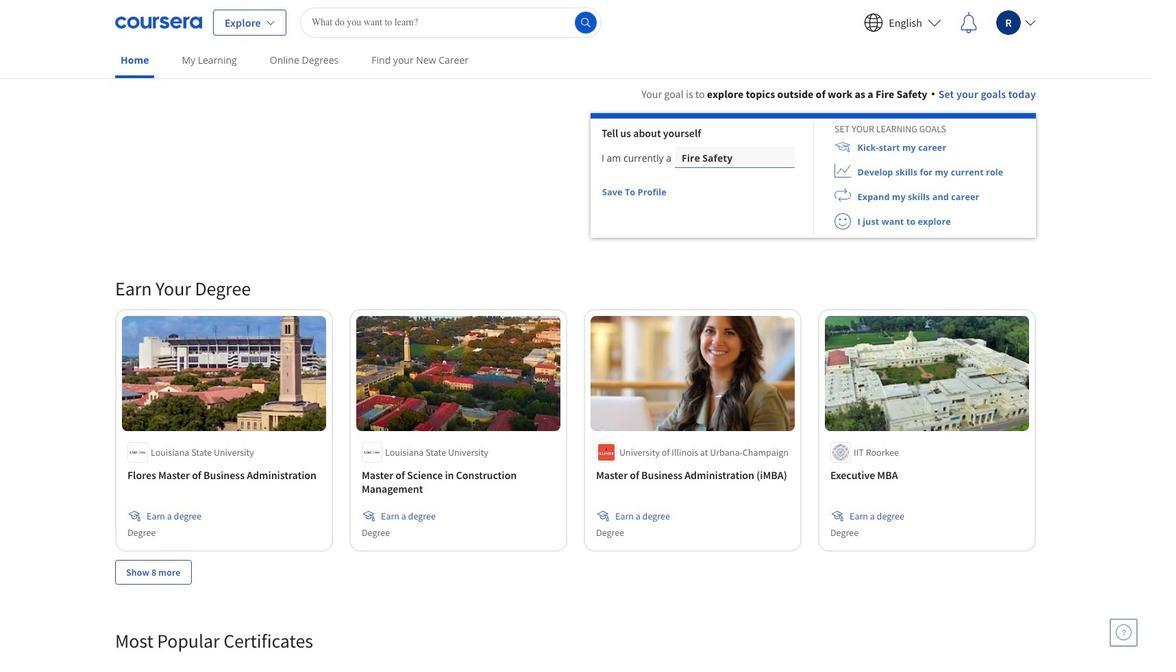 Task type: describe. For each thing, give the bounding box(es) containing it.
coursera image
[[115, 11, 202, 33]]

What do you want to learn? text field
[[300, 7, 602, 37]]



Task type: locate. For each thing, give the bounding box(es) containing it.
help center image
[[1116, 625, 1133, 641]]

None search field
[[300, 7, 602, 37]]

status
[[668, 191, 674, 195]]

main content
[[0, 69, 1152, 660]]

earn your degree collection element
[[107, 254, 1045, 606]]



Task type: vqa. For each thing, say whether or not it's contained in the screenshot.
SEARCH FIELD
yes



